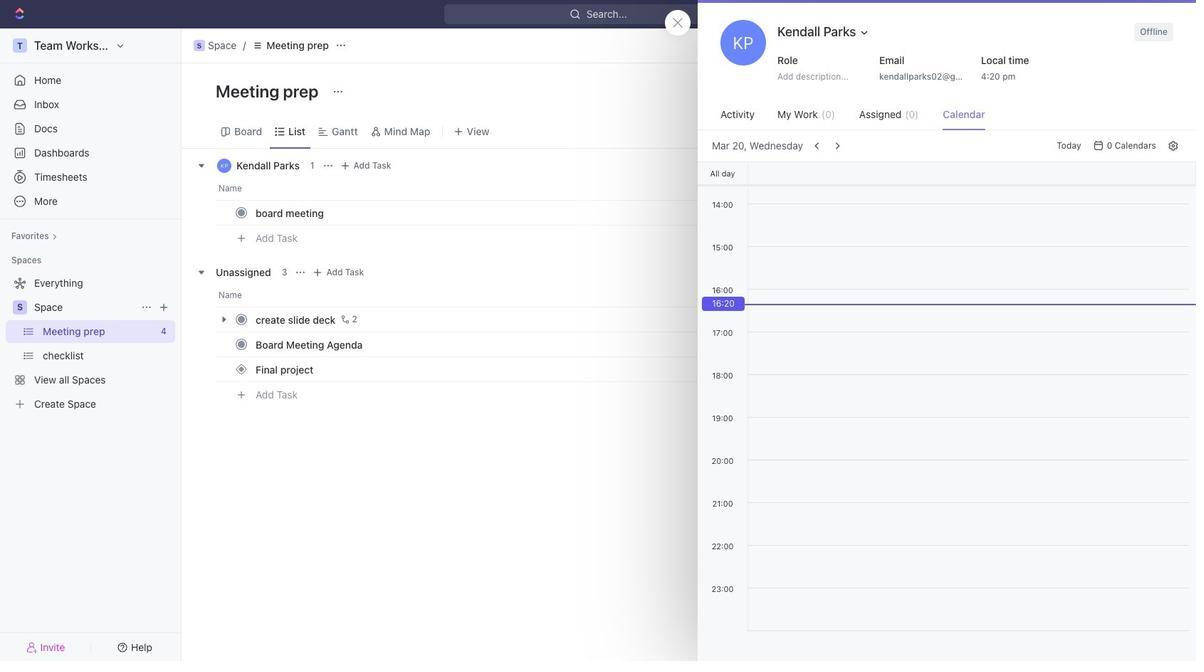 Task type: describe. For each thing, give the bounding box(es) containing it.
sidebar navigation
[[0, 28, 184, 662]]

1 horizontal spatial space, , element
[[194, 40, 205, 51]]

tree inside sidebar navigation
[[6, 272, 175, 416]]

team workspace, , element
[[13, 38, 27, 53]]



Task type: locate. For each thing, give the bounding box(es) containing it.
0 horizontal spatial space, , element
[[13, 301, 27, 315]]

1 vertical spatial space, , element
[[13, 301, 27, 315]]

tree
[[6, 272, 175, 416]]

0 vertical spatial space, , element
[[194, 40, 205, 51]]

space, , element
[[194, 40, 205, 51], [13, 301, 27, 315]]

space, , element inside sidebar navigation
[[13, 301, 27, 315]]

invite user image
[[26, 641, 37, 654]]



Task type: vqa. For each thing, say whether or not it's contained in the screenshot.
user group icon in Sidebar "navigation"
no



